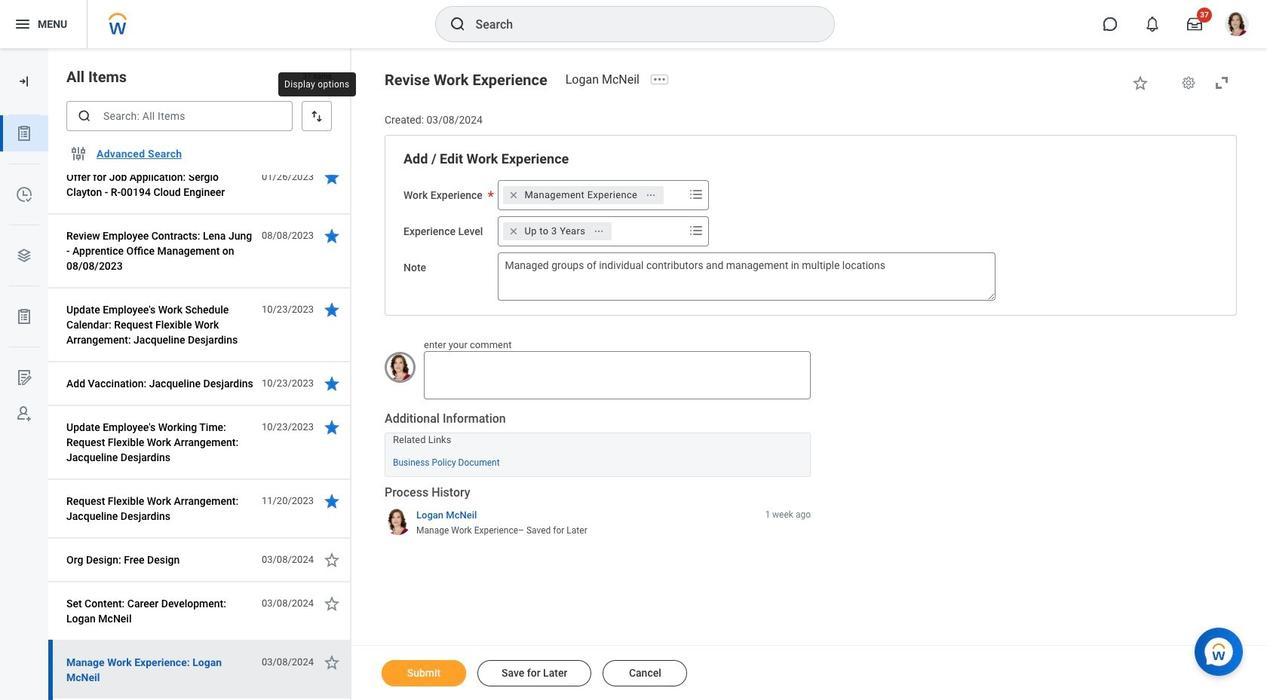 Task type: locate. For each thing, give the bounding box(es) containing it.
Search: All Items text field
[[66, 101, 293, 131]]

1 vertical spatial star image
[[323, 654, 341, 672]]

clipboard image
[[15, 308, 33, 326]]

star image
[[323, 375, 341, 393], [323, 654, 341, 672]]

x small image
[[506, 188, 522, 203], [506, 224, 522, 239]]

1 x small image from the top
[[506, 188, 522, 203]]

2 prompts image from the top
[[688, 222, 706, 240]]

clock check image
[[15, 186, 33, 204]]

list
[[0, 115, 48, 432]]

1 star image from the top
[[323, 375, 341, 393]]

management experience element
[[525, 188, 638, 202]]

up to 3 years element
[[525, 225, 586, 238]]

1 prompts image from the top
[[688, 185, 706, 203]]

star image
[[1132, 74, 1150, 92], [323, 168, 341, 186], [323, 227, 341, 245], [323, 301, 341, 319], [323, 419, 341, 437], [323, 493, 341, 511], [323, 551, 341, 570], [323, 595, 341, 613]]

Search Workday  search field
[[476, 8, 803, 41]]

inbox large image
[[1187, 17, 1202, 32]]

configure image
[[69, 145, 88, 163]]

0 vertical spatial x small image
[[506, 188, 522, 203]]

x small image left up to 3 years element
[[506, 224, 522, 239]]

x small image for management experience element
[[506, 188, 522, 203]]

transformation import image
[[17, 74, 32, 89]]

user plus image
[[15, 405, 33, 423]]

gear image
[[1181, 75, 1196, 91]]

0 vertical spatial star image
[[323, 375, 341, 393]]

x small image up up to 3 years, press delete to clear value. option
[[506, 188, 522, 203]]

related actions image
[[594, 226, 604, 237]]

1 vertical spatial prompts image
[[688, 222, 706, 240]]

search image
[[448, 15, 467, 33]]

prompts image
[[688, 185, 706, 203], [688, 222, 706, 240]]

fullscreen image
[[1213, 74, 1231, 92]]

0 vertical spatial prompts image
[[688, 185, 706, 203]]

prompts image for management experience, press delete to clear value. option
[[688, 185, 706, 203]]

None text field
[[424, 352, 811, 400]]

None text field
[[498, 253, 996, 301]]

group
[[404, 150, 1218, 301]]

2 x small image from the top
[[506, 224, 522, 239]]

1 vertical spatial x small image
[[506, 224, 522, 239]]

sort image
[[309, 109, 324, 124]]

tooltip
[[274, 68, 360, 101]]

x small image inside up to 3 years, press delete to clear value. option
[[506, 224, 522, 239]]



Task type: vqa. For each thing, say whether or not it's contained in the screenshot.
justify image
yes



Task type: describe. For each thing, give the bounding box(es) containing it.
action bar region
[[352, 646, 1267, 701]]

clipboard image
[[15, 124, 33, 143]]

justify image
[[14, 15, 32, 33]]

logan mcneil element
[[566, 72, 649, 87]]

process history region
[[385, 485, 811, 542]]

prompts image for up to 3 years, press delete to clear value. option
[[688, 222, 706, 240]]

related actions image
[[646, 190, 656, 200]]

notifications large image
[[1145, 17, 1160, 32]]

x small image for up to 3 years element
[[506, 224, 522, 239]]

search image
[[77, 109, 92, 124]]

rename image
[[15, 369, 33, 387]]

employee's photo (logan mcneil) image
[[385, 352, 416, 383]]

up to 3 years, press delete to clear value. option
[[503, 222, 612, 240]]

2 star image from the top
[[323, 654, 341, 672]]

item list element
[[48, 0, 352, 701]]

perspective image
[[15, 247, 33, 265]]

additional information region
[[385, 411, 811, 478]]

profile logan mcneil image
[[1225, 12, 1249, 39]]

management experience, press delete to clear value. option
[[503, 186, 664, 204]]



